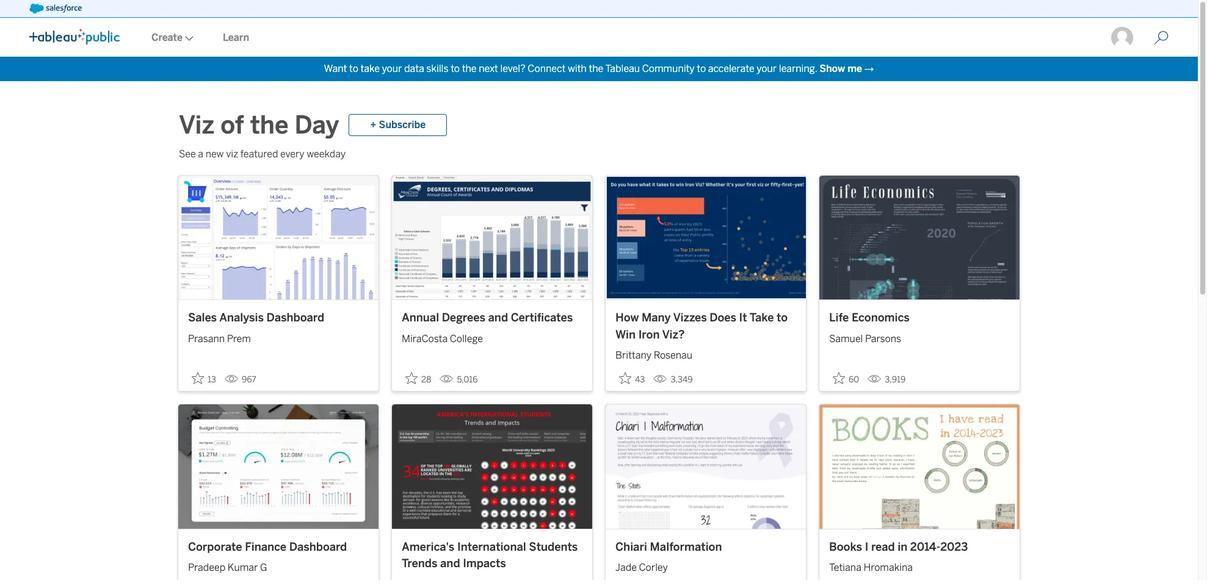 Task type: describe. For each thing, give the bounding box(es) containing it.
to left take
[[349, 63, 358, 74]]

brittany rosenau
[[615, 350, 692, 362]]

vizzes
[[673, 312, 707, 325]]

it
[[739, 312, 747, 325]]

workbook thumbnail image for life
[[819, 176, 1020, 300]]

samuel parsons link
[[829, 327, 1010, 347]]

3,349
[[671, 375, 693, 385]]

featured
[[240, 148, 278, 160]]

to left accelerate
[[697, 63, 706, 74]]

Add Favorite button
[[829, 369, 863, 389]]

students
[[529, 541, 578, 554]]

chiari
[[615, 541, 647, 554]]

Add Favorite button
[[402, 369, 435, 389]]

learn link
[[208, 19, 264, 57]]

salesforce logo image
[[29, 4, 82, 13]]

community
[[642, 63, 695, 74]]

dashboard for corporate finance dashboard
[[289, 541, 347, 554]]

annual degrees and certificates link
[[402, 310, 582, 327]]

want to take your data skills to the next level? connect with the tableau community to accelerate your learning. show me →
[[324, 63, 874, 74]]

corporate finance dashboard link
[[188, 540, 369, 556]]

miracosta college link
[[402, 327, 582, 347]]

3,919 views element
[[863, 370, 911, 390]]

967
[[242, 375, 256, 385]]

read
[[871, 541, 895, 554]]

viz
[[226, 148, 238, 160]]

with
[[568, 63, 587, 74]]

iron
[[638, 328, 660, 342]]

tetiana hromakina
[[829, 562, 913, 574]]

miracosta
[[402, 333, 448, 345]]

kumar
[[228, 562, 258, 574]]

sales analysis dashboard
[[188, 312, 324, 325]]

terry.turtle image
[[1110, 26, 1134, 50]]

5,016
[[457, 375, 478, 385]]

books i read in 2014-2023 link
[[829, 540, 1010, 556]]

+ subscribe button
[[349, 114, 447, 136]]

Add Favorite button
[[615, 369, 649, 389]]

tetiana
[[829, 562, 861, 574]]

certificates
[[511, 312, 573, 325]]

g
[[260, 562, 267, 574]]

3,349 views element
[[649, 370, 698, 390]]

1 horizontal spatial the
[[462, 63, 477, 74]]

go to search image
[[1139, 31, 1183, 45]]

2023
[[940, 541, 968, 554]]

Add Favorite button
[[188, 369, 220, 389]]

america's international students trends and impacts link
[[402, 540, 582, 573]]

+ subscribe
[[370, 119, 426, 131]]

2 horizontal spatial the
[[589, 63, 603, 74]]

43
[[635, 375, 645, 385]]

corley
[[639, 562, 668, 574]]

chiari malformation
[[615, 541, 722, 554]]

parsons
[[865, 333, 901, 345]]

workbook thumbnail image for sales
[[178, 176, 379, 300]]

prasann prem
[[188, 333, 251, 345]]

annual degrees and certificates
[[402, 312, 573, 325]]

viz
[[179, 111, 214, 140]]

win
[[615, 328, 636, 342]]

how many vizzes does it take to win iron viz? link
[[615, 310, 796, 344]]

create
[[151, 32, 183, 43]]

learn
[[223, 32, 249, 43]]

of
[[221, 111, 244, 140]]

finance
[[245, 541, 286, 554]]

pradeep kumar g
[[188, 562, 267, 574]]

data
[[404, 63, 424, 74]]

trends
[[402, 558, 437, 571]]

to inside how many vizzes does it take to win iron viz?
[[777, 312, 788, 325]]

weekday
[[307, 148, 346, 160]]

malformation
[[650, 541, 722, 554]]

i
[[865, 541, 868, 554]]

60
[[849, 375, 859, 385]]

books i read in 2014-2023
[[829, 541, 968, 554]]

and inside 'link'
[[488, 312, 508, 325]]

skills
[[426, 63, 448, 74]]

+
[[370, 119, 376, 131]]

day
[[295, 111, 339, 140]]

connect
[[528, 63, 566, 74]]

jade corley link
[[615, 556, 796, 576]]

learning.
[[779, 63, 817, 74]]

see a new viz featured every weekday
[[179, 148, 346, 160]]

logo image
[[29, 29, 120, 45]]

prasann prem link
[[188, 327, 369, 347]]



Task type: locate. For each thing, give the bounding box(es) containing it.
0 horizontal spatial your
[[382, 63, 402, 74]]

1 horizontal spatial your
[[757, 63, 777, 74]]

1 vertical spatial dashboard
[[289, 541, 347, 554]]

2014-
[[910, 541, 940, 554]]

every
[[280, 148, 304, 160]]

and up the miracosta college "link"
[[488, 312, 508, 325]]

0 horizontal spatial the
[[250, 111, 288, 140]]

2 your from the left
[[757, 63, 777, 74]]

next
[[479, 63, 498, 74]]

tetiana hromakina link
[[829, 556, 1010, 576]]

viz of the day
[[179, 111, 339, 140]]

workbook thumbnail image for annual
[[392, 176, 592, 300]]

workbook thumbnail image for books
[[819, 405, 1020, 529]]

pradeep
[[188, 562, 225, 574]]

international
[[457, 541, 526, 554]]

pradeep kumar g link
[[188, 556, 369, 576]]

→
[[864, 63, 874, 74]]

economics
[[852, 312, 910, 325]]

brittany
[[615, 350, 651, 362]]

to
[[349, 63, 358, 74], [451, 63, 460, 74], [697, 63, 706, 74], [777, 312, 788, 325]]

dashboard up prasann prem link on the bottom left of the page
[[267, 312, 324, 325]]

the
[[462, 63, 477, 74], [589, 63, 603, 74], [250, 111, 288, 140]]

to right take
[[777, 312, 788, 325]]

how many vizzes does it take to win iron viz?
[[615, 312, 788, 342]]

annual
[[402, 312, 439, 325]]

see
[[179, 148, 196, 160]]

28
[[421, 375, 431, 385]]

your left learning.
[[757, 63, 777, 74]]

dashboard up 'pradeep kumar g' link
[[289, 541, 347, 554]]

want
[[324, 63, 347, 74]]

how
[[615, 312, 639, 325]]

and inside america's international students trends and impacts
[[440, 558, 460, 571]]

chiari malformation link
[[615, 540, 796, 556]]

the up see a new viz featured every weekday
[[250, 111, 288, 140]]

accelerate
[[708, 63, 754, 74]]

prem
[[227, 333, 251, 345]]

967 views element
[[220, 370, 261, 390]]

your
[[382, 63, 402, 74], [757, 63, 777, 74]]

show
[[819, 63, 845, 74]]

the left next
[[462, 63, 477, 74]]

sales analysis dashboard link
[[188, 310, 369, 327]]

does
[[710, 312, 736, 325]]

workbook thumbnail image for chiari
[[606, 405, 806, 529]]

many
[[642, 312, 671, 325]]

take
[[361, 63, 380, 74]]

brittany rosenau link
[[615, 344, 796, 363]]

america's international students trends and impacts
[[402, 541, 578, 571]]

5,016 views element
[[435, 370, 483, 390]]

life
[[829, 312, 849, 325]]

3,919
[[885, 375, 906, 385]]

sales
[[188, 312, 217, 325]]

me
[[848, 63, 862, 74]]

life economics
[[829, 312, 910, 325]]

1 vertical spatial and
[[440, 558, 460, 571]]

impacts
[[463, 558, 506, 571]]

books
[[829, 541, 862, 554]]

corporate finance dashboard
[[188, 541, 347, 554]]

workbook thumbnail image for how
[[606, 176, 806, 300]]

rosenau
[[654, 350, 692, 362]]

and down the america's
[[440, 558, 460, 571]]

hromakina
[[864, 562, 913, 574]]

life economics link
[[829, 310, 1010, 327]]

samuel parsons
[[829, 333, 901, 345]]

prasann
[[188, 333, 225, 345]]

0 horizontal spatial and
[[440, 558, 460, 571]]

degrees
[[442, 312, 485, 325]]

corporate
[[188, 541, 242, 554]]

jade corley
[[615, 562, 668, 574]]

samuel
[[829, 333, 863, 345]]

take
[[750, 312, 774, 325]]

in
[[898, 541, 907, 554]]

0 vertical spatial and
[[488, 312, 508, 325]]

13
[[208, 375, 216, 385]]

tableau
[[605, 63, 640, 74]]

america's
[[402, 541, 455, 554]]

workbook thumbnail image for corporate
[[178, 405, 379, 529]]

miracosta college
[[402, 333, 483, 345]]

new
[[206, 148, 224, 160]]

workbook thumbnail image
[[178, 176, 379, 300], [392, 176, 592, 300], [606, 176, 806, 300], [819, 176, 1020, 300], [178, 405, 379, 529], [392, 405, 592, 529], [606, 405, 806, 529], [819, 405, 1020, 529]]

show me link
[[819, 63, 862, 74]]

1 your from the left
[[382, 63, 402, 74]]

the right with
[[589, 63, 603, 74]]

and
[[488, 312, 508, 325], [440, 558, 460, 571]]

college
[[450, 333, 483, 345]]

1 horizontal spatial and
[[488, 312, 508, 325]]

dashboard
[[267, 312, 324, 325], [289, 541, 347, 554]]

0 vertical spatial dashboard
[[267, 312, 324, 325]]

to right skills
[[451, 63, 460, 74]]

level?
[[500, 63, 526, 74]]

create button
[[137, 19, 208, 57]]

analysis
[[219, 312, 264, 325]]

your right take
[[382, 63, 402, 74]]

dashboard for sales analysis dashboard
[[267, 312, 324, 325]]



Task type: vqa. For each thing, say whether or not it's contained in the screenshot.


